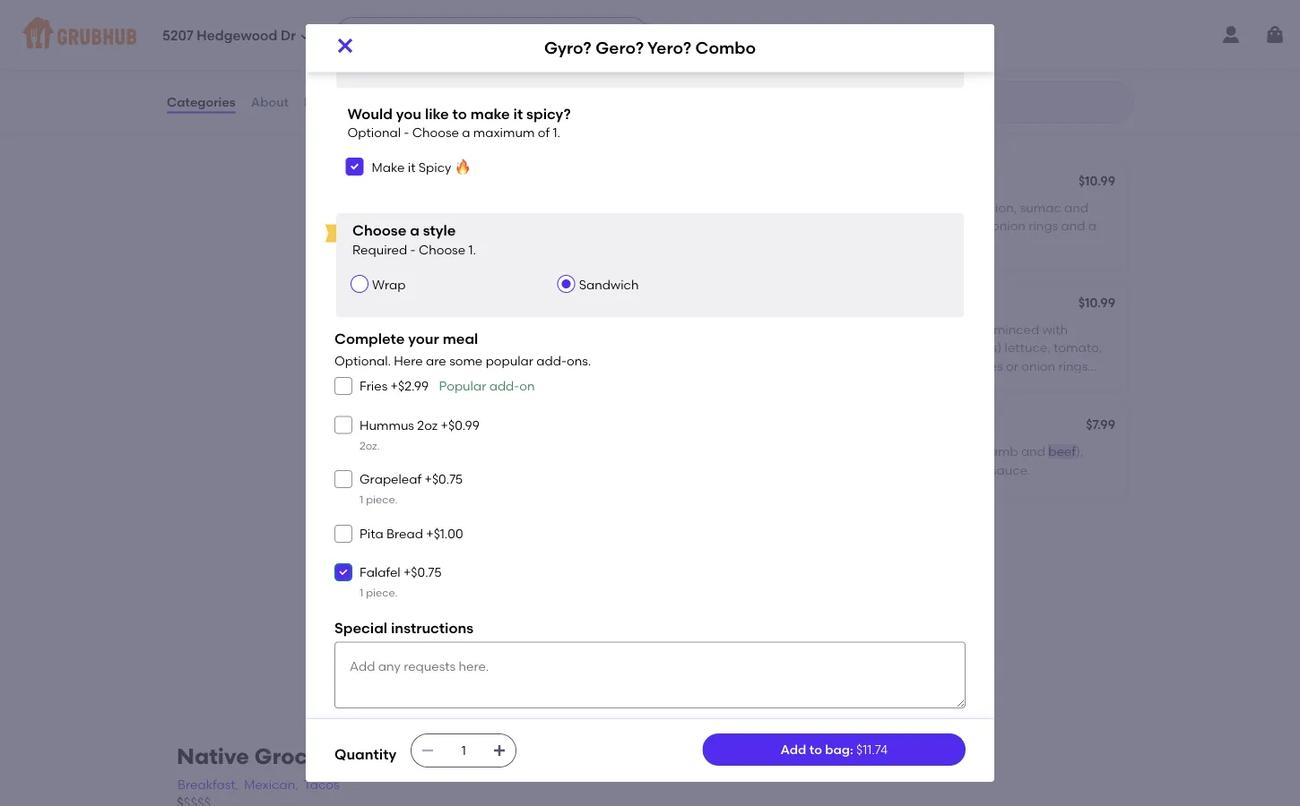 Task type: vqa. For each thing, say whether or not it's contained in the screenshot.
kofta at the bottom left of page
yes



Task type: locate. For each thing, give the bounding box(es) containing it.
1 vertical spatial $0.75
[[411, 565, 442, 581]]

piece. down the falafel
[[366, 587, 398, 600]]

fries inside , lettuce, tomato, onion, sumac and tahini sauce. with your choice of fries or onion rings and a fountain drink.
[[948, 218, 973, 234]]

quantity
[[334, 746, 397, 763]]

0 horizontal spatial make
[[334, 126, 363, 139]]

lettuce, inside , lettuce, tomato, onion, sumac and tahini sauce. with your choice of fries or onion rings and a fountain drink.
[[880, 200, 925, 215]]

an
[[678, 126, 692, 139]]

feta
[[489, 340, 514, 356], [891, 462, 915, 478]]

mediterranean for minced with parsley, onion and mediterranean spices) lettuce, tomato, and tahini sauce. with your choice of fries or onion rings and a fountain.
[[864, 340, 956, 356]]

sandwiches for wraps and sandwiches
[[166, 37, 240, 52]]

0 horizontal spatial feta
[[489, 340, 514, 356]]

onion, inside ), lettuce, tomato, onion, feta and tzatziki sauce. with your choice of fries or onion rings and a fountain drink.
[[449, 340, 486, 356]]

1 horizontal spatial 1.
[[553, 125, 560, 140]]

1 vertical spatial wraps
[[334, 101, 396, 124]]

0 vertical spatial parsley,
[[750, 340, 797, 356]]

2 vertical spatial wrap
[[429, 525, 463, 540]]

2 horizontal spatial fries
[[978, 359, 1003, 374]]

pita up are
[[419, 322, 443, 337]]

special
[[334, 620, 387, 637]]

0 vertical spatial 1.
[[553, 125, 560, 140]]

- down you in the top left of the page
[[404, 125, 409, 140]]

2oz
[[417, 418, 438, 433]]

1 inside grapeleaf + $0.75 1 piece.
[[360, 494, 363, 507]]

drink.
[[804, 237, 838, 252], [613, 359, 647, 374]]

tomato,
[[527, 200, 575, 215], [928, 200, 977, 215], [398, 340, 446, 356], [1054, 340, 1102, 356], [799, 462, 848, 478], [652, 568, 700, 583]]

and
[[209, 18, 233, 33], [401, 101, 437, 124], [554, 126, 574, 139], [663, 200, 687, 215], [1064, 200, 1089, 215], [1061, 218, 1085, 234], [619, 322, 644, 337], [517, 340, 541, 356], [837, 340, 861, 356], [521, 359, 545, 374], [750, 359, 775, 374], [750, 377, 775, 392], [1021, 444, 1045, 459], [918, 462, 943, 478], [436, 568, 460, 583], [349, 586, 373, 602]]

0 vertical spatial gero?
[[596, 38, 644, 58]]

to left bag:
[[809, 743, 822, 758]]

0 vertical spatial on
[[519, 379, 535, 394]]

fanta orange
[[579, 48, 664, 63]]

gyro? gero? yero?  combo up meal at the top left of the page
[[349, 297, 509, 312]]

wraps and sandwiches
[[166, 18, 240, 52]]

svg image
[[1264, 24, 1286, 46], [299, 31, 310, 42], [334, 35, 356, 56], [349, 162, 360, 172], [338, 381, 349, 392], [338, 420, 349, 431], [421, 744, 435, 759]]

1 vertical spatial meat
[[947, 444, 979, 459]]

1 horizontal spatial tzatziki
[[946, 462, 988, 478]]

$1.00
[[434, 527, 463, 542]]

tzatziki inside the ), lettuce, tomato, onion, feta and tzatziki sauce.
[[946, 462, 988, 478]]

1 horizontal spatial gyro?
[[544, 38, 592, 58]]

1 vertical spatial to
[[809, 743, 822, 758]]

it down would on the left top of the page
[[365, 126, 372, 139]]

style down fountain. at the top right
[[790, 444, 818, 459]]

0 vertical spatial (lamb
[[580, 322, 616, 337]]

add down "like"
[[427, 126, 449, 139]]

rings for feta
[[489, 359, 518, 374]]

0 vertical spatial $10.99
[[1078, 173, 1115, 188]]

choose right required
[[419, 242, 465, 258]]

+ inside hummus 2oz + $0.99 2oz.
[[441, 418, 448, 433]]

2 vertical spatial choose
[[419, 242, 465, 258]]

- right required
[[410, 242, 416, 258]]

(ground
[[510, 550, 558, 565]]

1 horizontal spatial -
[[410, 242, 416, 258]]

gyro for greek style pita bread with gyro meat (lamb and
[[515, 322, 542, 337]]

0 horizontal spatial combo
[[463, 297, 509, 312]]

1. inside choose a style required - choose 1.
[[468, 242, 476, 258]]

sub
[[679, 444, 701, 459]]

2 horizontal spatial it
[[513, 105, 523, 122]]

0 vertical spatial tzatziki
[[544, 340, 586, 356]]

on inside or chicken, onion, provolone, served on sub bread with a side of pepperoncini.
[[661, 444, 676, 459]]

spices) for minced with parsley, onion and mediterranean spices) lettuce, tomato, and tahini sauce. with your choice of fries or onion rings and a fountain.
[[959, 340, 1002, 356]]

), lettuce, tomato, onion, feta and tzatziki sauce.
[[750, 444, 1083, 478]]

1 , from the left
[[472, 200, 475, 215]]

1 piece. from the top
[[366, 494, 398, 507]]

choice inside minced with parsley, onion and mediterranean spices) lettuce, tomato, and tahini sauce. with your choice of fries or onion rings and a fountain.
[[919, 359, 960, 374]]

+ right grapeleaf
[[425, 472, 432, 487]]

svg image right dr
[[348, 28, 362, 42]]

on down popular
[[519, 379, 535, 394]]

wraps for wraps and sandwiches make it a combo! add fries or onion rings and a fountain drink for an additional charge.
[[334, 101, 396, 124]]

1 vertical spatial gero?
[[388, 297, 424, 312]]

$10.99 for greek style pita bread with gyro meat (lamb and
[[1078, 295, 1115, 310]]

0 vertical spatial mediterranean
[[864, 340, 956, 356]]

svg image for falafel + $0.75 1 piece.
[[338, 568, 349, 578]]

+ right the falafel
[[403, 565, 411, 581]]

gyro? up spicy?
[[544, 38, 592, 58]]

tacos
[[304, 777, 340, 792]]

wraps and sandwiches make it a combo! add fries or onion rings and a fountain drink for an additional charge.
[[334, 101, 790, 139]]

0 vertical spatial it
[[513, 105, 523, 122]]

make it spicy 🔥
[[372, 160, 467, 175]]

fountain
[[587, 126, 630, 139], [750, 237, 801, 252], [560, 359, 610, 374]]

pita
[[419, 322, 443, 337], [821, 444, 845, 459], [378, 550, 402, 565]]

1 vertical spatial (lamb
[[982, 444, 1018, 459]]

parsley, down thin
[[349, 568, 396, 583]]

lettuce, inside minced with parsley, onion and mediterranean spices) lettuce, tomato, and tahini sauce.
[[603, 568, 649, 583]]

1 down the falafel
[[360, 587, 363, 600]]

1. down , lettuce, tomato, onion, sumac and tahini sauce.
[[468, 242, 476, 258]]

on left sub
[[661, 444, 676, 459]]

0 horizontal spatial (lamb
[[580, 322, 616, 337]]

it left spicy
[[408, 160, 416, 175]]

tomato, inside ), lettuce, tomato, onion, feta and tzatziki sauce. with your choice of fries or onion rings and a fountain drink.
[[398, 340, 446, 356]]

piece. for falafel
[[366, 587, 398, 600]]

onion inside ), lettuce, tomato, onion, feta and tzatziki sauce. with your choice of fries or onion rings and a fountain drink.
[[452, 359, 486, 374]]

tahini inside , lettuce, tomato, onion, sumac and tahini sauce. with your choice of fries or onion rings and a fountain drink.
[[750, 218, 785, 234]]

1 horizontal spatial ,
[[873, 200, 877, 215]]

1 vertical spatial feta
[[891, 462, 915, 478]]

of inside minced with parsley, onion and mediterranean spices) lettuce, tomato, and tahini sauce. with your choice of fries or onion rings and a fountain.
[[963, 359, 975, 374]]

choose down "like"
[[412, 125, 459, 140]]

pita down fountain. at the top right
[[821, 444, 845, 459]]

0 horizontal spatial add-
[[489, 379, 519, 394]]

1 vertical spatial make
[[372, 160, 405, 175]]

5207
[[162, 28, 193, 44]]

onion, for ), lettuce, tomato, onion, feta and tzatziki sauce. with your choice of fries or onion rings and a fountain drink.
[[449, 340, 486, 356]]

1 horizontal spatial to
[[809, 743, 822, 758]]

sandwiches inside wraps and sandwiches make it a combo! add fries or onion rings and a fountain drink for an additional charge.
[[442, 101, 556, 124]]

pita up thin
[[360, 527, 383, 542]]

or inside or chicken, onion, provolone, served on sub bread with a side of pepperoncini.
[[441, 444, 453, 459]]

), inside ), lettuce, tomato, onion, feta and tzatziki sauce. with your choice of fries or onion rings and a fountain drink.
[[674, 322, 682, 337]]

1 pita bread with beef from the left
[[349, 200, 472, 215]]

1 horizontal spatial gero?
[[596, 38, 644, 58]]

1 horizontal spatial sandwiches
[[442, 101, 556, 124]]

+ down here
[[391, 379, 398, 394]]

or inside minced with parsley, onion and mediterranean spices) lettuce, tomato, and tahini sauce. with your choice of fries or onion rings and a fountain.
[[1006, 359, 1018, 374]]

feta down greek style pita bread with gyro meat (lamb and
[[489, 340, 514, 356]]

rings inside , lettuce, tomato, onion, sumac and tahini sauce. with your choice of fries or onion rings and a fountain drink.
[[1029, 218, 1058, 234]]

feta for ), lettuce, tomato, onion, feta and tzatziki sauce.
[[891, 462, 915, 478]]

a inside or chicken, onion, provolone, served on sub bread with a side of pepperoncini.
[[417, 462, 425, 478]]

combo up greek style pita bread with gyro meat (lamb and
[[463, 297, 509, 312]]

style
[[423, 222, 456, 240], [388, 322, 416, 337], [790, 444, 818, 459]]

style for greek style pita bread with gyro meat (lamb and beef
[[790, 444, 818, 459]]

, for , lettuce, tomato, onion, sumac and tahini sauce. with your choice of fries or onion rings and a fountain drink.
[[873, 200, 877, 215]]

1 vertical spatial parsley,
[[349, 568, 396, 583]]

0 vertical spatial minced
[[993, 322, 1039, 337]]

pita down 'beef'
[[349, 200, 373, 215]]

choice inside , lettuce, tomato, onion, sumac and tahini sauce. with your choice of fries or onion rings and a fountain drink.
[[889, 218, 930, 234]]

sumac inside , lettuce, tomato, onion, sumac and tahini sauce.
[[618, 200, 660, 215]]

$0.75 inside grapeleaf + $0.75 1 piece.
[[432, 472, 463, 487]]

sauce.
[[386, 218, 426, 234], [788, 218, 828, 234], [589, 340, 629, 356], [815, 359, 855, 374], [991, 462, 1031, 478], [413, 586, 453, 602]]

feta inside ), lettuce, tomato, onion, feta and tzatziki sauce. with your choice of fries or onion rings and a fountain drink.
[[489, 340, 514, 356]]

0 horizontal spatial fries
[[408, 359, 433, 374]]

wraps and sandwiches tab
[[166, 16, 291, 54]]

tacos button
[[303, 775, 340, 795]]

wrap up kofta
[[429, 525, 463, 540]]

gyro
[[515, 322, 542, 337], [916, 444, 944, 459]]

tomato, inside the ), lettuce, tomato, onion, feta and tzatziki sauce.
[[799, 462, 848, 478]]

of inside or chicken, onion, provolone, served on sub bread with a side of pepperoncini.
[[456, 462, 468, 478]]

-
[[404, 125, 409, 140], [410, 242, 416, 258]]

parsley, up fountain. at the top right
[[750, 340, 797, 356]]

svg image for $1.00
[[338, 529, 349, 540]]

mediterranean-ize the philly steak combo
[[349, 419, 609, 434]]

tahini
[[349, 218, 383, 234], [750, 218, 785, 234], [778, 359, 812, 374], [376, 586, 410, 602]]

about
[[251, 94, 289, 110]]

$0.75 for falafel
[[411, 565, 442, 581]]

1 vertical spatial $10.99
[[1078, 295, 1115, 310]]

0 vertical spatial with
[[632, 340, 660, 356]]

1 horizontal spatial it
[[408, 160, 416, 175]]

0 vertical spatial -
[[404, 125, 409, 140]]

minced inside minced with parsley, onion and mediterranean spices) lettuce, tomato, and tahini sauce. with your choice of fries or onion rings and a fountain.
[[993, 322, 1039, 337]]

rings inside minced with parsley, onion and mediterranean spices) lettuce, tomato, and tahini sauce. with your choice of fries or onion rings and a fountain.
[[1058, 359, 1088, 374]]

sauce. inside , lettuce, tomato, onion, sumac and tahini sauce. with your choice of fries or onion rings and a fountain drink.
[[788, 218, 828, 234]]

, inside , lettuce, tomato, onion, sumac and tahini sauce.
[[472, 200, 475, 215]]

(lamb for greek style pita bread with gyro meat (lamb and beef
[[982, 444, 1018, 459]]

1 horizontal spatial spices)
[[959, 340, 1002, 356]]

svg image right input item quantity number field
[[492, 744, 507, 759]]

2 horizontal spatial combo
[[695, 38, 756, 58]]

1 horizontal spatial add-
[[536, 354, 567, 369]]

1 horizontal spatial yero?
[[647, 38, 691, 58]]

the
[[466, 419, 486, 434]]

1 vertical spatial minced
[[592, 550, 638, 565]]

fries inside ), lettuce, tomato, onion, feta and tzatziki sauce. with your choice of fries or onion rings and a fountain drink.
[[408, 359, 433, 374]]

pita down charge.
[[750, 200, 774, 215]]

), for ), lettuce, tomato, onion, feta and tzatziki sauce.
[[1076, 444, 1083, 459]]

2 1 from the top
[[360, 587, 363, 600]]

drink. inside ), lettuce, tomato, onion, feta and tzatziki sauce. with your choice of fries or onion rings and a fountain drink.
[[613, 359, 647, 374]]

add- inside complete your meal optional. here are some popular add-ons.
[[536, 354, 567, 369]]

tomato, inside , lettuce, tomato, onion, sumac and tahini sauce. with your choice of fries or onion rings and a fountain drink.
[[928, 200, 977, 215]]

sauce. for ), lettuce, tomato, onion, feta and tzatziki sauce. with your choice of fries or onion rings and a fountain drink.
[[589, 340, 629, 356]]

beef shawarma wrap
[[349, 175, 484, 190]]

categories button
[[166, 70, 236, 134]]

and inside the ), lettuce, tomato, onion, feta and tzatziki sauce.
[[918, 462, 943, 478]]

$10.99 for pita bread with
[[1078, 173, 1115, 188]]

make down optional
[[372, 160, 405, 175]]

shawarma
[[380, 175, 447, 190]]

a inside choose a style required - choose 1.
[[410, 222, 419, 240]]

0 horizontal spatial spices)
[[557, 568, 600, 583]]

1 vertical spatial spices)
[[557, 568, 600, 583]]

mexican, button
[[243, 775, 299, 795]]

2 , from the left
[[873, 200, 877, 215]]

pita up the falafel
[[378, 550, 402, 565]]

fountain for , lettuce, tomato, onion, sumac and tahini sauce. with your choice of fries or onion rings and a fountain drink.
[[750, 237, 801, 252]]

0 vertical spatial gyro
[[515, 322, 542, 337]]

$0.75 for grapeleaf
[[432, 472, 463, 487]]

meat
[[545, 322, 577, 337], [947, 444, 979, 459]]

0 vertical spatial add-
[[536, 354, 567, 369]]

1 vertical spatial combo
[[463, 297, 509, 312]]

1 vertical spatial fries
[[360, 379, 388, 394]]

0 horizontal spatial add
[[427, 126, 449, 139]]

combo right orange
[[695, 38, 756, 58]]

feta inside the ), lettuce, tomato, onion, feta and tzatziki sauce.
[[891, 462, 915, 478]]

sauce. inside ), lettuce, tomato, onion, feta and tzatziki sauce. with your choice of fries or onion rings and a fountain drink.
[[589, 340, 629, 356]]

make
[[334, 126, 363, 139], [372, 160, 405, 175]]

greek up optional.
[[349, 322, 385, 337]]

bag:
[[825, 743, 853, 758]]

(lamb
[[580, 322, 616, 337], [982, 444, 1018, 459]]

1 vertical spatial 1
[[360, 587, 363, 600]]

spicy?
[[526, 105, 571, 122]]

rings inside ), lettuce, tomato, onion, feta and tzatziki sauce. with your choice of fries or onion rings and a fountain drink.
[[489, 359, 518, 374]]

0 horizontal spatial pita
[[378, 550, 402, 565]]

tzatziki
[[544, 340, 586, 356], [946, 462, 988, 478]]

pita bread with beef for , lettuce, tomato, onion, sumac and tahini sauce. with your choice of fries or onion rings and a fountain drink.
[[750, 200, 873, 215]]

1 horizontal spatial fries
[[948, 218, 973, 234]]

served
[[617, 444, 658, 459]]

sumac
[[618, 200, 660, 215], [1020, 200, 1061, 215]]

info
[[412, 744, 454, 770]]

0 horizontal spatial wraps
[[166, 18, 206, 33]]

+ for fries
[[391, 379, 398, 394]]

mediterranean inside minced with parsley, onion and mediterranean spices) lettuce, tomato, and tahini sauce. with your choice of fries or onion rings and a fountain.
[[864, 340, 956, 356]]

wrap down required
[[372, 278, 406, 293]]

1 horizontal spatial drink.
[[804, 237, 838, 252]]

gyro for greek style pita bread with gyro meat (lamb and beef
[[916, 444, 944, 459]]

+ inside falafel + $0.75 1 piece.
[[403, 565, 411, 581]]

0 horizontal spatial meat
[[545, 322, 577, 337]]

sauce. for ), lettuce, tomato, onion, feta and tzatziki sauce.
[[991, 462, 1031, 478]]

2 $10.99 from the top
[[1078, 295, 1115, 310]]

optional
[[347, 125, 401, 140]]

fries down optional.
[[360, 379, 388, 394]]

piece. inside falafel + $0.75 1 piece.
[[366, 587, 398, 600]]

hedgewood
[[197, 28, 277, 44]]

minced with parsley, onion and mediterranean spices) lettuce, tomato, and tahini sauce.
[[349, 550, 700, 602]]

2 horizontal spatial style
[[790, 444, 818, 459]]

1 $10.99 from the top
[[1078, 173, 1115, 188]]

hummus
[[360, 418, 414, 433]]

it
[[513, 105, 523, 122], [365, 126, 372, 139], [408, 160, 416, 175]]

$0.75 down kofta
[[411, 565, 442, 581]]

minced inside minced with parsley, onion and mediterranean spices) lettuce, tomato, and tahini sauce.
[[592, 550, 638, 565]]

fountain inside , lettuce, tomato, onion, sumac and tahini sauce. with your choice of fries or onion rings and a fountain drink.
[[750, 237, 801, 252]]

sumac inside , lettuce, tomato, onion, sumac and tahini sauce. with your choice of fries or onion rings and a fountain drink.
[[1020, 200, 1061, 215]]

1 vertical spatial gyro?
[[349, 297, 385, 312]]

piece. down grapeleaf
[[366, 494, 398, 507]]

1 horizontal spatial sumac
[[1020, 200, 1061, 215]]

0 horizontal spatial 1.
[[468, 242, 476, 258]]

add- right popular
[[536, 354, 567, 369]]

mediterranean
[[864, 340, 956, 356], [463, 568, 554, 583]]

svg image for grapeleaf + $0.75 1 piece.
[[338, 474, 349, 485]]

1 sumac from the left
[[618, 200, 660, 215]]

dr
[[281, 28, 296, 44]]

+ right the kabob
[[426, 527, 434, 542]]

choice inside ), lettuce, tomato, onion, feta and tzatziki sauce. with your choice of fries or onion rings and a fountain drink.
[[349, 359, 390, 374]]

1 horizontal spatial minced
[[993, 322, 1039, 337]]

popular
[[439, 379, 486, 394]]

1 vertical spatial mediterranean
[[463, 568, 554, 583]]

fountain inside wraps and sandwiches make it a combo! add fries or onion rings and a fountain drink for an additional charge.
[[587, 126, 630, 139]]

1 vertical spatial with
[[858, 359, 886, 374]]

yero? right fanta
[[647, 38, 691, 58]]

orange
[[618, 48, 664, 63]]

onion, inside the ), lettuce, tomato, onion, feta and tzatziki sauce.
[[851, 462, 888, 478]]

rings
[[523, 126, 551, 139]]

pita bread with beef down charge.
[[750, 200, 873, 215]]

it up maximum
[[513, 105, 523, 122]]

lettuce, inside the ), lettuce, tomato, onion, feta and tzatziki sauce.
[[750, 462, 796, 478]]

parsley, inside minced with parsley, onion and mediterranean spices) lettuce, tomato, and tahini sauce.
[[349, 568, 396, 583]]

$0.75
[[432, 472, 463, 487], [411, 565, 442, 581]]

beef
[[444, 200, 472, 215], [846, 200, 873, 215], [963, 322, 990, 337], [1048, 444, 1076, 459]]

, for , lettuce, tomato, onion, sumac and tahini sauce.
[[472, 200, 475, 215]]

1 vertical spatial sandwiches
[[442, 101, 556, 124]]

1 up kofta
[[360, 494, 363, 507]]

1 vertical spatial add
[[781, 743, 806, 758]]

0 horizontal spatial parsley,
[[349, 568, 396, 583]]

feta down greek style pita bread with gyro meat (lamb and beef
[[891, 462, 915, 478]]

feta for ), lettuce, tomato, onion, feta and tzatziki sauce. with your choice of fries or onion rings and a fountain drink.
[[489, 340, 514, 356]]

yero? up meal at the top left of the page
[[427, 297, 460, 312]]

spices) inside minced with parsley, onion and mediterranean spices) lettuce, tomato, and tahini sauce. with your choice of fries or onion rings and a fountain.
[[959, 340, 1002, 356]]

meal
[[443, 330, 478, 347]]

spices) inside minced with parsley, onion and mediterranean spices) lettuce, tomato, and tahini sauce.
[[557, 568, 600, 583]]

0 vertical spatial combo
[[695, 38, 756, 58]]

sandwiches inside tab
[[166, 37, 240, 52]]

2 vertical spatial it
[[408, 160, 416, 175]]

tzatziki down greek style pita bread with gyro meat (lamb and beef
[[946, 462, 988, 478]]

0 vertical spatial drink.
[[804, 237, 838, 252]]

svg image
[[348, 28, 362, 42], [338, 474, 349, 485], [338, 529, 349, 540], [338, 568, 349, 578], [492, 744, 507, 759]]

onion, inside , lettuce, tomato, onion, sumac and tahini sauce.
[[578, 200, 615, 215]]

), inside the ), lettuce, tomato, onion, feta and tzatziki sauce.
[[1076, 444, 1083, 459]]

of inside , lettuce, tomato, onion, sumac and tahini sauce. with your choice of fries or onion rings and a fountain drink.
[[933, 218, 945, 234]]

2 pita bread with beef from the left
[[750, 200, 873, 215]]

style down beef shawarma wrap
[[423, 222, 456, 240]]

0 vertical spatial pita
[[419, 322, 443, 337]]

1 horizontal spatial add
[[781, 743, 806, 758]]

rings
[[1029, 218, 1058, 234], [489, 359, 518, 374], [1058, 359, 1088, 374]]

categories
[[167, 94, 236, 110]]

bread
[[386, 527, 423, 542]]

add-
[[536, 354, 567, 369], [489, 379, 519, 394]]

$2.99
[[398, 379, 429, 394]]

a inside minced with parsley, onion and mediterranean spices) lettuce, tomato, and tahini sauce. with your choice of fries or onion rings and a fountain.
[[778, 377, 786, 392]]

required
[[352, 242, 407, 258]]

piece. inside grapeleaf + $0.75 1 piece.
[[366, 494, 398, 507]]

gyro?
[[544, 38, 592, 58], [349, 297, 385, 312]]

0 horizontal spatial gyro?
[[349, 297, 385, 312]]

$0.75 down chicken,
[[432, 472, 463, 487]]

1 horizontal spatial meat
[[947, 444, 979, 459]]

gyro? gero? yero?  combo
[[544, 38, 756, 58], [349, 297, 509, 312]]

2 vertical spatial fountain
[[560, 359, 610, 374]]

1 horizontal spatial ),
[[1076, 444, 1083, 459]]

1 horizontal spatial wraps
[[334, 101, 396, 124]]

0 horizontal spatial pita bread with beef
[[349, 200, 472, 215]]

2 piece. from the top
[[366, 587, 398, 600]]

1 inside falafel + $0.75 1 piece.
[[360, 587, 363, 600]]

gyro? gero? yero?  combo up drink
[[544, 38, 756, 58]]

svg image up thin
[[338, 529, 349, 540]]

tzatziki for ), lettuce, tomato, onion, feta and tzatziki sauce.
[[946, 462, 988, 478]]

wraps inside the wraps and sandwiches
[[166, 18, 206, 33]]

style inside choose a style required - choose 1.
[[423, 222, 456, 240]]

gyro? up complete at the top left of the page
[[349, 297, 385, 312]]

to right "like"
[[452, 105, 467, 122]]

tahini inside minced with parsley, onion and mediterranean spices) lettuce, tomato, and tahini sauce.
[[376, 586, 410, 602]]

kabob
[[468, 550, 507, 565]]

add- down popular
[[489, 379, 519, 394]]

0 horizontal spatial with
[[632, 340, 660, 356]]

1 vertical spatial fountain
[[750, 237, 801, 252]]

1. right rings in the left top of the page
[[553, 125, 560, 140]]

tzatziki inside ), lettuce, tomato, onion, feta and tzatziki sauce. with your choice of fries or onion rings and a fountain drink.
[[544, 340, 586, 356]]

0 horizontal spatial sandwiches
[[166, 37, 240, 52]]

wraps inside wraps and sandwiches make it a combo! add fries or onion rings and a fountain drink for an additional charge.
[[334, 101, 396, 124]]

sandwiches
[[166, 37, 240, 52], [442, 101, 556, 124]]

sauce. inside the ), lettuce, tomato, onion, feta and tzatziki sauce.
[[991, 462, 1031, 478]]

add inside wraps and sandwiches make it a combo! add fries or onion rings and a fountain drink for an additional charge.
[[427, 126, 449, 139]]

, lettuce, tomato, onion, sumac and tahini sauce.
[[349, 200, 687, 234]]

1 for grapeleaf
[[360, 494, 363, 507]]

add left bag:
[[781, 743, 806, 758]]

tomato, for , lettuce, tomato, onion, sumac and tahini sauce.
[[527, 200, 575, 215]]

1 1 from the top
[[360, 494, 363, 507]]

make down would on the left top of the page
[[334, 126, 363, 139]]

like
[[425, 105, 449, 122]]

0 horizontal spatial mediterranean
[[463, 568, 554, 583]]

1 vertical spatial -
[[410, 242, 416, 258]]

parsley, inside minced with parsley, onion and mediterranean spices) lettuce, tomato, and tahini sauce. with your choice of fries or onion rings and a fountain.
[[750, 340, 797, 356]]

0 horizontal spatial greek
[[349, 322, 385, 337]]

sumac for , lettuce, tomato, onion, sumac and tahini sauce.
[[618, 200, 660, 215]]

1 vertical spatial choose
[[352, 222, 406, 240]]

minced
[[993, 322, 1039, 337], [592, 550, 638, 565]]

pita bread with beef down shawarma
[[349, 200, 472, 215]]

+ inside grapeleaf + $0.75 1 piece.
[[425, 472, 432, 487]]

0 vertical spatial piece.
[[366, 494, 398, 507]]

2 sumac from the left
[[1020, 200, 1061, 215]]

svg image down thin
[[338, 568, 349, 578]]

wrap right shawarma
[[450, 175, 484, 190]]

1 horizontal spatial greek
[[750, 444, 787, 459]]

gero? up drink
[[596, 38, 644, 58]]

combo up the 'provolone,'
[[563, 419, 609, 434]]

tzatziki right popular
[[544, 340, 586, 356]]

0 horizontal spatial tzatziki
[[544, 340, 586, 356]]

onion inside wraps and sandwiches make it a combo! add fries or onion rings and a fountain drink for an additional charge.
[[491, 126, 520, 139]]

1 horizontal spatial gyro
[[916, 444, 944, 459]]

Special instructions text field
[[334, 642, 966, 709]]

of
[[538, 125, 550, 140], [933, 218, 945, 234], [393, 359, 405, 374], [963, 359, 975, 374], [395, 444, 407, 459], [456, 462, 468, 478]]

0 vertical spatial ),
[[674, 322, 682, 337]]

style up here
[[388, 322, 416, 337]]

svg image down choice at the left of the page
[[338, 474, 349, 485]]

1 vertical spatial on
[[661, 444, 676, 459]]

greek right sub
[[750, 444, 787, 459]]

choose up required
[[352, 222, 406, 240]]

gero? up complete at the top left of the page
[[388, 297, 424, 312]]

thin
[[349, 550, 375, 565]]

fries down make
[[451, 126, 475, 139]]

onion inside , lettuce, tomato, onion, sumac and tahini sauce. with your choice of fries or onion rings and a fountain drink.
[[992, 218, 1026, 234]]

0 vertical spatial wraps
[[166, 18, 206, 33]]

tomato, inside minced with parsley, onion and mediterranean spices) lettuce, tomato, and tahini sauce. with your choice of fries or onion rings and a fountain.
[[1054, 340, 1102, 356]]

on
[[519, 379, 535, 394], [661, 444, 676, 459]]

+ right 2oz
[[441, 418, 448, 433]]

1 vertical spatial piece.
[[366, 587, 398, 600]]

wrap for kabob
[[429, 525, 463, 540]]

parsley, for minced with parsley, onion and mediterranean spices) lettuce, tomato, and tahini sauce. with your choice of fries or onion rings and a fountain.
[[750, 340, 797, 356]]

or inside wraps and sandwiches make it a combo! add fries or onion rings and a fountain drink for an additional charge.
[[478, 126, 489, 139]]

+ for falafel
[[403, 565, 411, 581]]

onion, inside , lettuce, tomato, onion, sumac and tahini sauce. with your choice of fries or onion rings and a fountain drink.
[[980, 200, 1017, 215]]

sauce. for , lettuce, tomato, onion, sumac and tahini sauce.
[[386, 218, 426, 234]]



Task type: describe. For each thing, give the bounding box(es) containing it.
it inside wraps and sandwiches make it a combo! add fries or onion rings and a fountain drink for an additional charge.
[[365, 126, 372, 139]]

wrap for shawarma
[[450, 175, 484, 190]]

minced with parsley, onion and mediterranean spices) lettuce, tomato, and tahini sauce. with your choice of fries or onion rings and a fountain.
[[750, 322, 1102, 392]]

2 vertical spatial pita
[[378, 550, 402, 565]]

tzatziki for ), lettuce, tomato, onion, feta and tzatziki sauce. with your choice of fries or onion rings and a fountain drink.
[[544, 340, 586, 356]]

choice for , lettuce, tomato, onion, sumac and tahini sauce. with your choice of fries or onion rings and a fountain drink.
[[889, 218, 930, 234]]

your inside ), lettuce, tomato, onion, feta and tzatziki sauce. with your choice of fries or onion rings and a fountain drink.
[[663, 340, 689, 356]]

kofta
[[434, 550, 465, 565]]

a inside ), lettuce, tomato, onion, feta and tzatziki sauce. with your choice of fries or onion rings and a fountain drink.
[[548, 359, 557, 374]]

choice for ), lettuce, tomato, onion, feta and tzatziki sauce. with your choice of fries or onion rings and a fountain drink.
[[349, 359, 390, 374]]

instructions
[[391, 620, 474, 637]]

fries + $2.99
[[360, 379, 429, 394]]

style for greek style pita bread with gyro meat (lamb and
[[388, 322, 416, 337]]

fanta
[[579, 48, 615, 63]]

native grocery menu info
[[177, 744, 454, 770]]

mediterranean for minced with parsley, onion and mediterranean spices) lettuce, tomato, and tahini sauce.
[[463, 568, 554, 583]]

sauce. for , lettuce, tomato, onion, sumac and tahini sauce. with your choice of fries or onion rings and a fountain drink.
[[788, 218, 828, 234]]

for
[[661, 126, 675, 139]]

0 horizontal spatial fries
[[360, 379, 388, 394]]

tahini inside minced with parsley, onion and mediterranean spices) lettuce, tomato, and tahini sauce. with your choice of fries or onion rings and a fountain.
[[778, 359, 812, 374]]

ons.
[[567, 354, 591, 369]]

1 vertical spatial wrap
[[372, 278, 406, 293]]

0 horizontal spatial gyro? gero? yero?  combo
[[349, 297, 509, 312]]

onion, for , lettuce, tomato, onion, sumac and tahini sauce.
[[578, 200, 615, 215]]

lettuce, inside minced with parsley, onion and mediterranean spices) lettuce, tomato, and tahini sauce. with your choice of fries or onion rings and a fountain.
[[1005, 340, 1051, 356]]

onion, for , lettuce, tomato, onion, sumac and tahini sauce. with your choice of fries or onion rings and a fountain drink.
[[980, 200, 1017, 215]]

tahini inside , lettuce, tomato, onion, sumac and tahini sauce.
[[349, 218, 383, 234]]

to inside the would you like to make it spicy? optional - choose a maximum of 1.
[[452, 105, 467, 122]]

Input item quantity number field
[[444, 735, 483, 768]]

complete your meal optional. here are some popular add-ons.
[[334, 330, 591, 369]]

grapeleaf + $0.75 1 piece.
[[360, 472, 463, 507]]

2 vertical spatial combo
[[563, 419, 609, 434]]

onion, inside or chicken, onion, provolone, served on sub bread with a side of pepperoncini.
[[510, 444, 547, 459]]

tomato, for ), lettuce, tomato, onion, feta and tzatziki sauce. with your choice of fries or onion rings and a fountain drink.
[[398, 340, 446, 356]]

kofta kabob wrap
[[349, 525, 463, 540]]

- inside the would you like to make it spicy? optional - choose a maximum of 1.
[[404, 125, 409, 140]]

choose a style required - choose 1.
[[352, 222, 476, 258]]

would
[[347, 105, 393, 122]]

your inside complete your meal optional. here are some popular add-ons.
[[408, 330, 439, 347]]

lettuce, for ), lettuce, tomato, onion, feta and tzatziki sauce.
[[750, 462, 796, 478]]

choose inside the would you like to make it spicy? optional - choose a maximum of 1.
[[412, 125, 459, 140]]

tomato, for , lettuce, tomato, onion, sumac and tahini sauce. with your choice of fries or onion rings and a fountain drink.
[[928, 200, 977, 215]]

kabob
[[385, 525, 426, 540]]

minced for minced with parsley, onion and mediterranean spices) lettuce, tomato, and tahini sauce.
[[592, 550, 638, 565]]

fountain for ), lettuce, tomato, onion, feta and tzatziki sauce. with your choice of fries or onion rings and a fountain drink.
[[560, 359, 610, 374]]

choice of
[[349, 444, 410, 459]]

make
[[471, 105, 510, 122]]

sumac for , lettuce, tomato, onion, sumac and tahini sauce. with your choice of fries or onion rings and a fountain drink.
[[1020, 200, 1061, 215]]

beef
[[349, 175, 377, 190]]

or inside ), lettuce, tomato, onion, feta and tzatziki sauce. with your choice of fries or onion rings and a fountain drink.
[[436, 359, 449, 374]]

about button
[[250, 70, 290, 134]]

0 horizontal spatial on
[[519, 379, 535, 394]]

main navigation navigation
[[0, 0, 1300, 70]]

- inside choose a style required - choose 1.
[[410, 242, 416, 258]]

maximum
[[473, 125, 535, 140]]

meat for greek style pita bread with gyro meat (lamb and
[[545, 322, 577, 337]]

5207 hedgewood dr
[[162, 28, 296, 44]]

with inside ), lettuce, tomato, onion, feta and tzatziki sauce. with your choice of fries or onion rings and a fountain drink.
[[632, 340, 660, 356]]

make inside wraps and sandwiches make it a combo! add fries or onion rings and a fountain drink for an additional charge.
[[334, 126, 363, 139]]

lettuce, for , lettuce, tomato, onion, sumac and tahini sauce.
[[478, 200, 524, 215]]

greek for greek style pita bread with gyro meat (lamb and beef
[[750, 444, 787, 459]]

1 vertical spatial yero?
[[427, 297, 460, 312]]

kofta
[[349, 525, 382, 540]]

you
[[396, 105, 421, 122]]

1. inside the would you like to make it spicy? optional - choose a maximum of 1.
[[553, 125, 560, 140]]

falafel + $0.75 1 piece.
[[360, 565, 442, 600]]

2oz.
[[360, 439, 380, 452]]

a inside the would you like to make it spicy? optional - choose a maximum of 1.
[[462, 125, 470, 140]]

fries inside wraps and sandwiches make it a combo! add fries or onion rings and a fountain drink for an additional charge.
[[451, 126, 475, 139]]

breakfast, mexican, tacos
[[178, 777, 340, 792]]

pita bread with beef for , lettuce, tomato, onion, sumac and tahini sauce.
[[349, 200, 472, 215]]

greek style pita bread with gyro meat (lamb and beef
[[750, 444, 1076, 459]]

tomato, inside minced with parsley, onion and mediterranean spices) lettuce, tomato, and tahini sauce.
[[652, 568, 700, 583]]

tomato, for ), lettuce, tomato, onion, feta and tzatziki sauce.
[[799, 462, 848, 478]]

$0.99
[[448, 418, 480, 433]]

additional
[[694, 126, 748, 139]]

combo!
[[384, 126, 424, 139]]

piece. for grapeleaf
[[366, 494, 398, 507]]

drink. for with
[[804, 237, 838, 252]]

greek for greek style pita bread with gyro meat (lamb and
[[349, 322, 385, 337]]

spicy
[[419, 160, 451, 175]]

optional.
[[334, 354, 391, 369]]

sauce. inside minced with parsley, onion and mediterranean spices) lettuce, tomato, and tahini sauce.
[[413, 586, 453, 602]]

$7.99
[[1086, 417, 1115, 432]]

grocery
[[254, 744, 342, 770]]

grapeleaf
[[360, 472, 422, 487]]

it inside the would you like to make it spicy? optional - choose a maximum of 1.
[[513, 105, 523, 122]]

1 horizontal spatial make
[[372, 160, 405, 175]]

would you like to make it spicy? optional - choose a maximum of 1.
[[347, 105, 571, 140]]

with inside , lettuce, tomato, onion, sumac and tahini sauce. with your choice of fries or onion rings and a fountain drink.
[[831, 218, 856, 234]]

fries inside minced with parsley, onion and mediterranean spices) lettuce, tomato, and tahini sauce. with your choice of fries or onion rings and a fountain.
[[978, 359, 1003, 374]]

pita for greek style pita bread with gyro meat (lamb and
[[419, 322, 443, 337]]

with inside or chicken, onion, provolone, served on sub bread with a side of pepperoncini.
[[389, 462, 414, 478]]

a inside , lettuce, tomato, onion, sumac and tahini sauce. with your choice of fries or onion rings and a fountain drink.
[[1088, 218, 1097, 234]]

or chicken, onion, provolone, served on sub bread with a side of pepperoncini.
[[349, 444, 701, 478]]

pepperoncini.
[[471, 462, 555, 478]]

philly
[[489, 419, 522, 434]]

popular
[[486, 354, 533, 369]]

your inside , lettuce, tomato, onion, sumac and tahini sauce. with your choice of fries or onion rings and a fountain drink.
[[859, 218, 886, 234]]

your inside minced with parsley, onion and mediterranean spices) lettuce, tomato, and tahini sauce. with your choice of fries or onion rings and a fountain.
[[889, 359, 916, 374]]

side
[[428, 462, 453, 478]]

), lettuce, tomato, onion, feta and tzatziki sauce. with your choice of fries or onion rings and a fountain drink.
[[349, 322, 689, 374]]

lettuce, for , lettuce, tomato, onion, sumac and tahini sauce. with your choice of fries or onion rings and a fountain drink.
[[880, 200, 925, 215]]

rings for sumac
[[1029, 218, 1058, 234]]

$11.74
[[856, 743, 888, 758]]

bread inside or chicken, onion, provolone, served on sub bread with a side of pepperoncini.
[[349, 462, 386, 478]]

and inside , lettuce, tomato, onion, sumac and tahini sauce.
[[663, 200, 687, 215]]

popular add-on
[[439, 379, 535, 394]]

0 vertical spatial gyro? gero? yero?  combo
[[544, 38, 756, 58]]

pita bread + $1.00
[[360, 527, 463, 542]]

add to bag: $11.74
[[781, 743, 888, 758]]

greek style pita bread with gyro meat (lamb and
[[349, 322, 647, 337]]

of inside the would you like to make it spicy? optional - choose a maximum of 1.
[[538, 125, 550, 140]]

drink
[[633, 126, 659, 139]]

0 horizontal spatial gero?
[[388, 297, 424, 312]]

lettuce, for ), lettuce, tomato, onion, feta and tzatziki sauce. with your choice of fries or onion rings and a fountain drink.
[[349, 340, 395, 356]]

svg image inside main navigation navigation
[[348, 28, 362, 42]]

drink. for with
[[613, 359, 647, 374]]

fountain.
[[789, 377, 843, 392]]

sandwich
[[579, 278, 639, 293]]

reviews
[[304, 94, 354, 110]]

with inside minced with parsley, onion and mediterranean spices) lettuce, tomato, and tahini sauce. with your choice of fries or onion rings and a fountain.
[[858, 359, 886, 374]]

with inside minced with parsley, onion and mediterranean spices) lettuce, tomato, and tahini sauce. with your choice of fries or onion rings and a fountain.
[[1042, 322, 1068, 337]]

meat for greek style pita bread with gyro meat (lamb and beef
[[947, 444, 979, 459]]

0 vertical spatial gyro?
[[544, 38, 592, 58]]

onion, for ), lettuce, tomato, onion, feta and tzatziki sauce.
[[851, 462, 888, 478]]

reviews button
[[303, 70, 355, 134]]

parsley, for minced with parsley, onion and mediterranean spices) lettuce, tomato, and tahini sauce.
[[349, 568, 396, 583]]

complete
[[334, 330, 405, 347]]

0 vertical spatial yero?
[[647, 38, 691, 58]]

hummus 2oz + $0.99 2oz.
[[360, 418, 480, 452]]

spices) for minced with parsley, onion and mediterranean spices) lettuce, tomato, and tahini sauce.
[[557, 568, 600, 583]]

thin pita with kofta kabob (ground
[[349, 550, 561, 565]]

onion inside minced with parsley, onion and mediterranean spices) lettuce, tomato, and tahini sauce.
[[399, 568, 433, 583]]

wraps for wraps and sandwiches
[[166, 18, 206, 33]]

here
[[394, 354, 423, 369]]

or inside , lettuce, tomato, onion, sumac and tahini sauce. with your choice of fries or onion rings and a fountain drink.
[[976, 218, 989, 234]]

sauce. inside minced with parsley, onion and mediterranean spices) lettuce, tomato, and tahini sauce. with your choice of fries or onion rings and a fountain.
[[815, 359, 855, 374]]

steak
[[525, 419, 560, 434]]

🔥
[[454, 160, 467, 175]]

and inside the wraps and sandwiches
[[209, 18, 233, 33]]

fries for feta
[[408, 359, 433, 374]]

mediterranean-
[[349, 419, 446, 434]]

some
[[449, 354, 483, 369]]

Search Native Grocery search field
[[962, 94, 1099, 111]]

(lamb for greek style pita bread with gyro meat (lamb and
[[580, 322, 616, 337]]

provolone,
[[550, 444, 614, 459]]

breakfast, button
[[177, 775, 240, 795]]

minced for minced with parsley, onion and mediterranean spices) lettuce, tomato, and tahini sauce. with your choice of fries or onion rings and a fountain.
[[993, 322, 1039, 337]]

sandwiches for wraps and sandwiches make it a combo! add fries or onion rings and a fountain drink for an additional charge.
[[442, 101, 556, 124]]

pita for , lettuce, tomato, onion, sumac and tahini sauce.
[[349, 200, 373, 215]]

mexican,
[[244, 777, 298, 792]]

1 for falafel
[[360, 587, 363, 600]]

+ for grapeleaf
[[425, 472, 432, 487]]

with inside minced with parsley, onion and mediterranean spices) lettuce, tomato, and tahini sauce.
[[641, 550, 666, 565]]

pita for , lettuce, tomato, onion, sumac and tahini sauce. with your choice of fries or onion rings and a fountain drink.
[[750, 200, 774, 215]]

are
[[426, 354, 446, 369]]

native
[[177, 744, 249, 770]]

fries for sumac
[[948, 218, 973, 234]]

, lettuce, tomato, onion, sumac and tahini sauce. with your choice of fries or onion rings and a fountain drink.
[[750, 200, 1097, 252]]

pita for greek style pita bread with gyro meat (lamb and beef
[[821, 444, 845, 459]]

), for ), lettuce, tomato, onion, feta and tzatziki sauce. with your choice of fries or onion rings and a fountain drink.
[[674, 322, 682, 337]]

choice
[[349, 444, 392, 459]]

menu
[[347, 744, 407, 770]]

of inside ), lettuce, tomato, onion, feta and tzatziki sauce. with your choice of fries or onion rings and a fountain drink.
[[393, 359, 405, 374]]

charge.
[[750, 126, 790, 139]]



